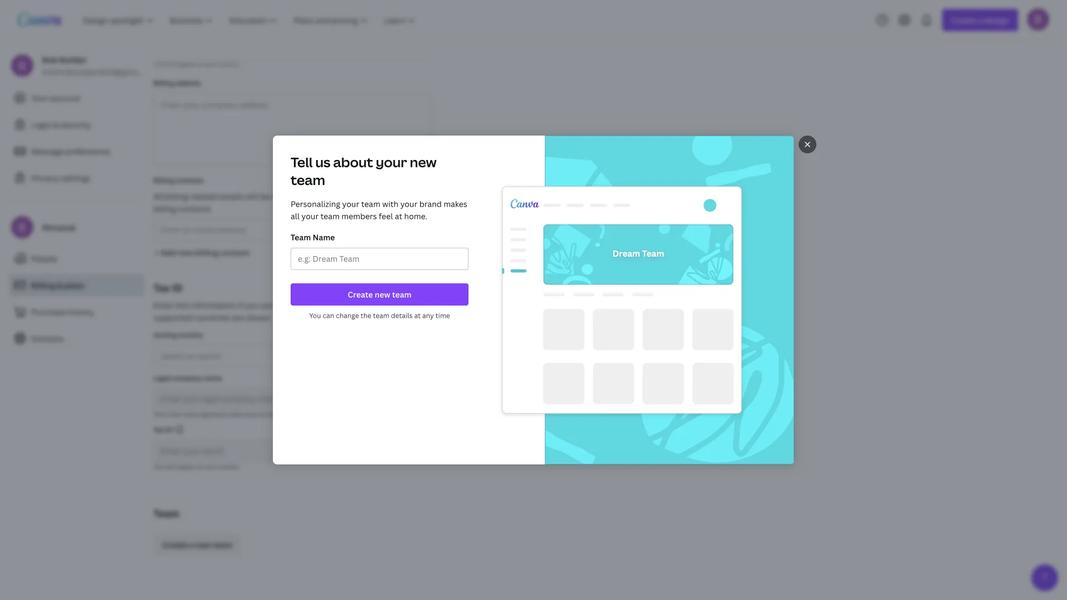 Task type: describe. For each thing, give the bounding box(es) containing it.
billing & plans link
[[9, 274, 145, 296]]

& for billing
[[57, 280, 62, 290]]

will inside the all billing-related emails will be sent to your email address and these billing contacts
[[245, 191, 258, 202]]

you
[[245, 300, 259, 310]]

tax id enter this information if you are a tax-exempt organization. only supported countries are shown.
[[153, 281, 392, 323]]

about
[[333, 153, 373, 171]]

0 horizontal spatial the
[[172, 411, 181, 418]]

legal company name
[[153, 373, 222, 382]]

message preferences link
[[9, 140, 145, 162]]

1 horizontal spatial at
[[414, 311, 421, 320]]

Enter an email address text field
[[161, 220, 401, 241]]

tell us about your new team
[[291, 153, 437, 189]]

email
[[319, 191, 339, 202]]

all billing-related emails will be sent to your email address and these billing contacts
[[153, 191, 409, 214]]

you
[[309, 311, 321, 320]]

billing for billing address
[[153, 78, 174, 87]]

purchase history link
[[9, 301, 145, 323]]

this for enter your tax id text box
[[153, 463, 165, 471]]

your inside tell us about your new team
[[376, 153, 407, 171]]

builder
[[59, 54, 87, 65]]

0 horizontal spatial are
[[232, 312, 244, 323]]

to
[[290, 191, 298, 202]]

appear for enter your company name text box
[[177, 60, 196, 68]]

change
[[336, 311, 359, 320]]

people link
[[9, 247, 145, 270]]

and
[[373, 191, 387, 202]]

create for create new team
[[348, 289, 373, 300]]

all
[[153, 191, 163, 202]]

address inside the all billing-related emails will be sent to your email address and these billing contacts
[[341, 191, 371, 202]]

contacts inside the all billing-related emails will be sent to your email address and these billing contacts
[[178, 203, 211, 214]]

you can change the team details at any time
[[309, 311, 450, 320]]

team for team
[[153, 507, 180, 520]]

only
[[375, 300, 392, 310]]

new inside tell us about your new team
[[410, 153, 437, 171]]

a inside the tax id enter this information if you are a tax-exempt organization. only supported countries are shown.
[[274, 300, 279, 310]]

details
[[391, 311, 413, 320]]

account
[[50, 93, 81, 103]]

all
[[291, 211, 300, 222]]

message
[[31, 146, 63, 156]]

name
[[313, 232, 335, 243]]

any
[[422, 311, 434, 320]]

supported
[[153, 312, 193, 323]]

id.
[[268, 411, 275, 418]]

new inside button
[[178, 247, 193, 258]]

create new team button
[[291, 284, 469, 306]]

billing for billing contacts
[[153, 175, 174, 185]]

purchase history
[[31, 307, 94, 317]]

time
[[436, 311, 450, 320]]

a inside button
[[189, 540, 194, 550]]

company
[[172, 373, 202, 382]]

at inside personalizing your team with your brand makes all your team members feel at home.
[[395, 211, 402, 222]]

countries
[[195, 312, 230, 323]]

this
[[176, 300, 190, 310]]

0 vertical spatial the
[[361, 311, 371, 320]]

preferences
[[65, 146, 110, 156]]

personalizing your team with your brand makes all your team members feel at home.
[[291, 199, 467, 222]]

billing address
[[153, 78, 201, 87]]

billing for billing & plans
[[31, 280, 55, 290]]

privacy
[[31, 173, 59, 183]]

this for enter your company name text box
[[153, 60, 165, 68]]

appear for enter your tax id text box
[[177, 463, 196, 471]]

+ add new billing contact button
[[153, 241, 251, 264]]

organization.
[[325, 300, 373, 310]]

& for login
[[53, 119, 59, 130]]

Enter your tax ID text field
[[161, 441, 424, 462]]

legal
[[153, 373, 171, 382]]

registered
[[198, 411, 226, 418]]

can
[[323, 311, 334, 320]]

invoice. for enter your company name text box
[[219, 60, 240, 68]]

your inside the all billing-related emails will be sent to your email address and these billing contacts
[[300, 191, 317, 202]]

us
[[315, 153, 331, 171]]

if
[[238, 300, 243, 310]]

billing & plans
[[31, 280, 84, 290]]

your account
[[31, 93, 81, 103]]

tax id
[[153, 425, 173, 434]]

billing inside button
[[195, 247, 219, 258]]

+ add new billing contact
[[155, 247, 250, 258]]

billing contacts
[[153, 175, 204, 185]]

message preferences
[[31, 146, 110, 156]]

enter
[[153, 300, 174, 310]]

team inside tell us about your new team
[[291, 171, 325, 189]]

tax
[[258, 411, 267, 418]]

privacy settings
[[31, 173, 91, 183]]

home.
[[404, 211, 427, 222]]

is
[[166, 411, 170, 418]]

0 horizontal spatial address
[[175, 78, 201, 87]]

exempt
[[295, 300, 323, 310]]

add
[[160, 247, 176, 258]]

personal
[[42, 222, 75, 233]]

create for create a new team
[[162, 540, 188, 550]]

your account link
[[9, 87, 145, 109]]

tax-
[[281, 300, 295, 310]]

will for enter your company name text box
[[166, 60, 175, 68]]

login & security
[[31, 119, 91, 130]]

1 vertical spatial name
[[182, 411, 197, 418]]

issuing
[[153, 330, 176, 339]]

billing-
[[165, 191, 191, 202]]

brand
[[420, 199, 442, 209]]



Task type: vqa. For each thing, say whether or not it's contained in the screenshot.
appear associated with Enter your company name text box
yes



Task type: locate. For each thing, give the bounding box(es) containing it.
contacts down related
[[178, 203, 211, 214]]

bob builder b0bth3builder2k23@gmail.com
[[42, 54, 160, 77]]

2 this from the top
[[153, 411, 165, 418]]

2 on from the top
[[197, 463, 204, 471]]

feel
[[379, 211, 393, 222]]

are down if
[[232, 312, 244, 323]]

this will appear on your invoice. for enter your tax id text box
[[153, 463, 240, 471]]

1 vertical spatial are
[[232, 312, 244, 323]]

1 this from the top
[[153, 60, 165, 68]]

settings
[[61, 173, 91, 183]]

people
[[31, 253, 57, 264]]

1 vertical spatial billing
[[153, 175, 174, 185]]

tell
[[291, 153, 313, 171]]

team up the create a new team
[[153, 507, 180, 520]]

Enter your legal company name text field
[[161, 389, 424, 410]]

b0bth3builder2k23@gmail.com
[[42, 66, 160, 77]]

0 vertical spatial tax
[[153, 281, 170, 295]]

billing inside the all billing-related emails will be sent to your email address and these billing contacts
[[153, 203, 176, 214]]

the right change
[[361, 311, 371, 320]]

0 horizontal spatial billing
[[153, 203, 176, 214]]

0 vertical spatial address
[[175, 78, 201, 87]]

sent
[[272, 191, 288, 202]]

2 appear from the top
[[177, 463, 196, 471]]

invoice. down under
[[219, 463, 240, 471]]

0 vertical spatial name
[[204, 373, 222, 382]]

issuing country
[[153, 330, 203, 339]]

login
[[31, 119, 52, 130]]

0 vertical spatial team
[[291, 232, 311, 243]]

id
[[172, 281, 183, 295], [166, 425, 173, 434]]

purchase
[[31, 307, 66, 317]]

1 horizontal spatial billing
[[195, 247, 219, 258]]

0 vertical spatial are
[[260, 300, 272, 310]]

new
[[410, 153, 437, 171], [178, 247, 193, 258], [375, 289, 390, 300], [196, 540, 211, 550]]

on down registered
[[197, 463, 204, 471]]

1 vertical spatial address
[[341, 191, 371, 202]]

0 vertical spatial id
[[172, 281, 183, 295]]

1 vertical spatial tax
[[153, 425, 164, 434]]

1 horizontal spatial are
[[260, 300, 272, 310]]

name right is
[[182, 411, 197, 418]]

on
[[197, 60, 204, 68], [197, 463, 204, 471]]

invoice. for enter your tax id text box
[[219, 463, 240, 471]]

billing left contact
[[195, 247, 219, 258]]

1 horizontal spatial the
[[361, 311, 371, 320]]

0 horizontal spatial name
[[182, 411, 197, 418]]

at right the feel
[[395, 211, 402, 222]]

a
[[274, 300, 279, 310], [189, 540, 194, 550]]

related
[[191, 191, 218, 202]]

will down tax id
[[166, 463, 175, 471]]

1 vertical spatial the
[[172, 411, 181, 418]]

& inside "login & security" link
[[53, 119, 59, 130]]

&
[[53, 119, 59, 130], [57, 280, 62, 290]]

1 horizontal spatial team
[[291, 232, 311, 243]]

0 vertical spatial contacts
[[175, 175, 204, 185]]

2 vertical spatial will
[[166, 463, 175, 471]]

+
[[155, 247, 159, 258]]

1 horizontal spatial address
[[341, 191, 371, 202]]

create a new team
[[162, 540, 232, 550]]

0 vertical spatial at
[[395, 211, 402, 222]]

1 tax from the top
[[153, 281, 170, 295]]

your
[[205, 60, 218, 68], [376, 153, 407, 171], [300, 191, 317, 202], [342, 199, 359, 209], [400, 199, 418, 209], [302, 211, 319, 222], [244, 411, 257, 418], [205, 463, 218, 471]]

with
[[382, 199, 399, 209]]

domains
[[31, 333, 64, 344]]

will up billing address at top
[[166, 60, 175, 68]]

1 on from the top
[[197, 60, 204, 68]]

create
[[348, 289, 373, 300], [162, 540, 188, 550]]

billing
[[153, 203, 176, 214], [195, 247, 219, 258]]

personalizing
[[291, 199, 340, 209]]

name
[[204, 373, 222, 382], [182, 411, 197, 418]]

tax
[[153, 281, 170, 295], [153, 425, 164, 434]]

plans
[[64, 280, 84, 290]]

on up billing address at top
[[197, 60, 204, 68]]

emails
[[219, 191, 244, 202]]

the
[[361, 311, 371, 320], [172, 411, 181, 418]]

1 vertical spatial this will appear on your invoice.
[[153, 463, 240, 471]]

0 vertical spatial this
[[153, 60, 165, 68]]

contacts up the billing-
[[175, 175, 204, 185]]

& inside billing & plans link
[[57, 280, 62, 290]]

privacy settings link
[[9, 167, 145, 189]]

1 horizontal spatial name
[[204, 373, 222, 382]]

1 vertical spatial team
[[153, 507, 180, 520]]

on for enter your company name text box
[[197, 60, 204, 68]]

0 vertical spatial create
[[348, 289, 373, 300]]

domains link
[[9, 327, 145, 350]]

id up this
[[172, 281, 183, 295]]

security
[[60, 119, 91, 130]]

team
[[291, 171, 325, 189], [361, 199, 380, 209], [321, 211, 340, 222], [392, 289, 412, 300], [373, 311, 389, 320], [213, 540, 232, 550]]

invoice.
[[219, 60, 240, 68], [219, 463, 240, 471]]

3 this from the top
[[153, 463, 165, 471]]

tax inside the tax id enter this information if you are a tax-exempt organization. only supported countries are shown.
[[153, 281, 170, 295]]

1 vertical spatial a
[[189, 540, 194, 550]]

1 this will appear on your invoice. from the top
[[153, 60, 240, 68]]

Team Name text field
[[298, 249, 461, 270]]

2 tax from the top
[[153, 425, 164, 434]]

this will appear on your invoice. up billing address at top
[[153, 60, 240, 68]]

1 vertical spatial on
[[197, 463, 204, 471]]

1 vertical spatial will
[[245, 191, 258, 202]]

team
[[291, 232, 311, 243], [153, 507, 180, 520]]

0 vertical spatial a
[[274, 300, 279, 310]]

history
[[68, 307, 94, 317]]

this
[[153, 60, 165, 68], [153, 411, 165, 418], [153, 463, 165, 471]]

2 this will appear on your invoice. from the top
[[153, 463, 240, 471]]

this will appear on your invoice. for enter your company name text box
[[153, 60, 240, 68]]

login & security link
[[9, 113, 145, 136]]

at left the any
[[414, 311, 421, 320]]

will left be
[[245, 191, 258, 202]]

members
[[342, 211, 377, 222]]

these
[[389, 191, 409, 202]]

0 horizontal spatial at
[[395, 211, 402, 222]]

id down is
[[166, 425, 173, 434]]

tax for tax id
[[153, 425, 164, 434]]

1 horizontal spatial a
[[274, 300, 279, 310]]

2 vertical spatial this
[[153, 463, 165, 471]]

name right company
[[204, 373, 222, 382]]

invoice. down top level navigation element
[[219, 60, 240, 68]]

are
[[260, 300, 272, 310], [232, 312, 244, 323]]

0 vertical spatial invoice.
[[219, 60, 240, 68]]

1 vertical spatial this
[[153, 411, 165, 418]]

this up billing address at top
[[153, 60, 165, 68]]

1 vertical spatial billing
[[195, 247, 219, 258]]

contact
[[220, 247, 250, 258]]

Enter your company address text field
[[154, 93, 431, 165]]

bob
[[42, 54, 58, 65]]

top level navigation element
[[76, 9, 424, 31]]

the right is
[[172, 411, 181, 418]]

0 horizontal spatial team
[[153, 507, 180, 520]]

1 invoice. from the top
[[219, 60, 240, 68]]

tax up enter
[[153, 281, 170, 295]]

& right login
[[53, 119, 59, 130]]

are up shown.
[[260, 300, 272, 310]]

team for team name
[[291, 232, 311, 243]]

Enter your company name text field
[[161, 38, 424, 59]]

shown.
[[246, 312, 272, 323]]

contacts
[[175, 175, 204, 185], [178, 203, 211, 214]]

this is the name registered under your tax id.
[[153, 411, 275, 418]]

tax down legal
[[153, 425, 164, 434]]

makes
[[444, 199, 467, 209]]

1 vertical spatial invoice.
[[219, 463, 240, 471]]

tax for tax id enter this information if you are a tax-exempt organization. only supported countries are shown.
[[153, 281, 170, 295]]

0 vertical spatial will
[[166, 60, 175, 68]]

2 invoice. from the top
[[219, 463, 240, 471]]

this down tax id
[[153, 463, 165, 471]]

information
[[192, 300, 236, 310]]

will for enter your tax id text box
[[166, 463, 175, 471]]

id for tax id
[[166, 425, 173, 434]]

0 vertical spatial on
[[197, 60, 204, 68]]

your
[[31, 93, 48, 103]]

0 vertical spatial &
[[53, 119, 59, 130]]

team name
[[291, 232, 335, 243]]

1 appear from the top
[[177, 60, 196, 68]]

id inside the tax id enter this information if you are a tax-exempt organization. only supported countries are shown.
[[172, 281, 183, 295]]

0 vertical spatial this will appear on your invoice.
[[153, 60, 240, 68]]

this will appear on your invoice. down tax id
[[153, 463, 240, 471]]

0 vertical spatial billing
[[153, 203, 176, 214]]

create a new team button
[[153, 534, 241, 556]]

& left plans
[[57, 280, 62, 290]]

1 vertical spatial at
[[414, 311, 421, 320]]

team down "all" on the left of page
[[291, 232, 311, 243]]

1 vertical spatial appear
[[177, 463, 196, 471]]

this for enter your legal company name text box
[[153, 411, 165, 418]]

0 vertical spatial appear
[[177, 60, 196, 68]]

0 vertical spatial billing
[[153, 78, 174, 87]]

id for tax id enter this information if you are a tax-exempt organization. only supported countries are shown.
[[172, 281, 183, 295]]

be
[[260, 191, 270, 202]]

0 horizontal spatial a
[[189, 540, 194, 550]]

this left is
[[153, 411, 165, 418]]

create new team
[[348, 289, 412, 300]]

1 horizontal spatial create
[[348, 289, 373, 300]]

1 vertical spatial contacts
[[178, 203, 211, 214]]

0 horizontal spatial create
[[162, 540, 188, 550]]

this will appear on your invoice.
[[153, 60, 240, 68], [153, 463, 240, 471]]

1 vertical spatial id
[[166, 425, 173, 434]]

1 vertical spatial &
[[57, 280, 62, 290]]

under
[[227, 411, 243, 418]]

on for enter your tax id text box
[[197, 463, 204, 471]]

1 vertical spatial create
[[162, 540, 188, 550]]

billing down all
[[153, 203, 176, 214]]

2 vertical spatial billing
[[31, 280, 55, 290]]



